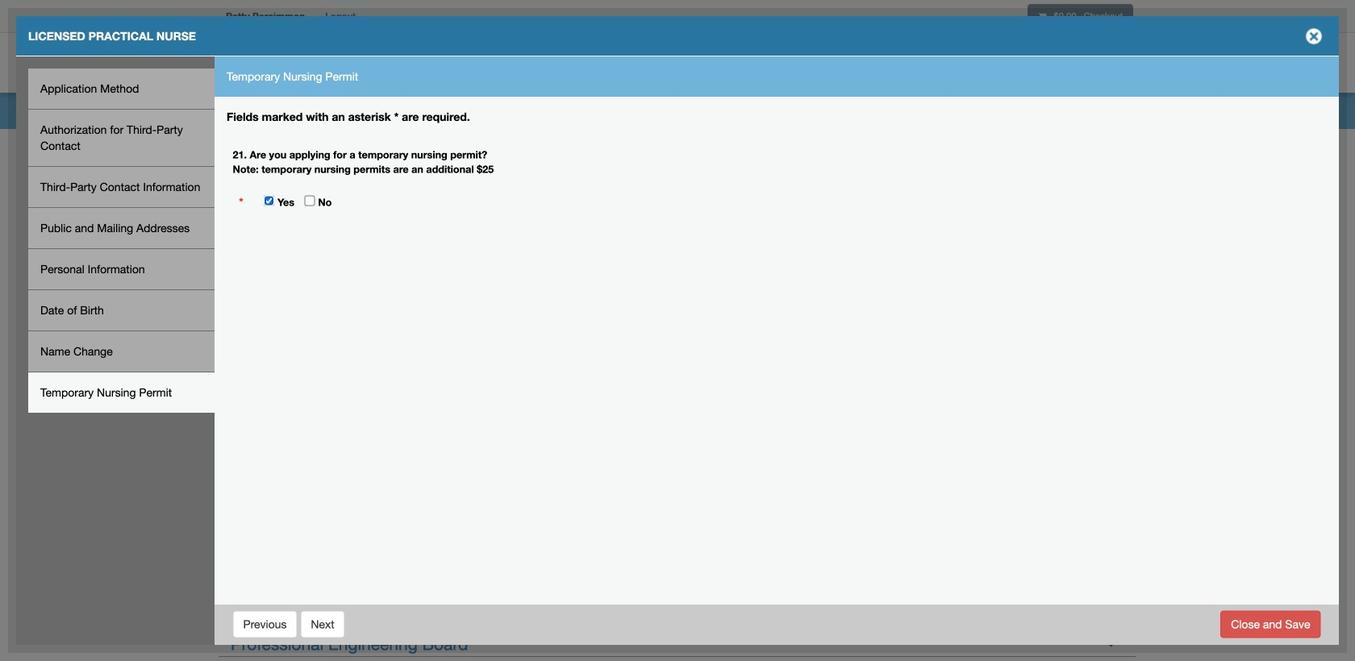 Task type: vqa. For each thing, say whether or not it's contained in the screenshot.
first the chevron down image from the top of the page
no



Task type: locate. For each thing, give the bounding box(es) containing it.
chevron down image
[[1103, 632, 1120, 649]]

None checkbox
[[264, 196, 274, 206], [305, 196, 315, 206], [264, 196, 274, 206], [305, 196, 315, 206]]

None button
[[233, 611, 297, 638], [300, 611, 345, 638], [1221, 611, 1321, 638], [233, 611, 297, 638], [300, 611, 345, 638], [1221, 611, 1321, 638]]

shopping cart image
[[1038, 12, 1047, 21]]



Task type: describe. For each thing, give the bounding box(es) containing it.
close window image
[[1301, 23, 1327, 49]]

illinois department of financial and professional regulation image
[[218, 36, 586, 88]]



